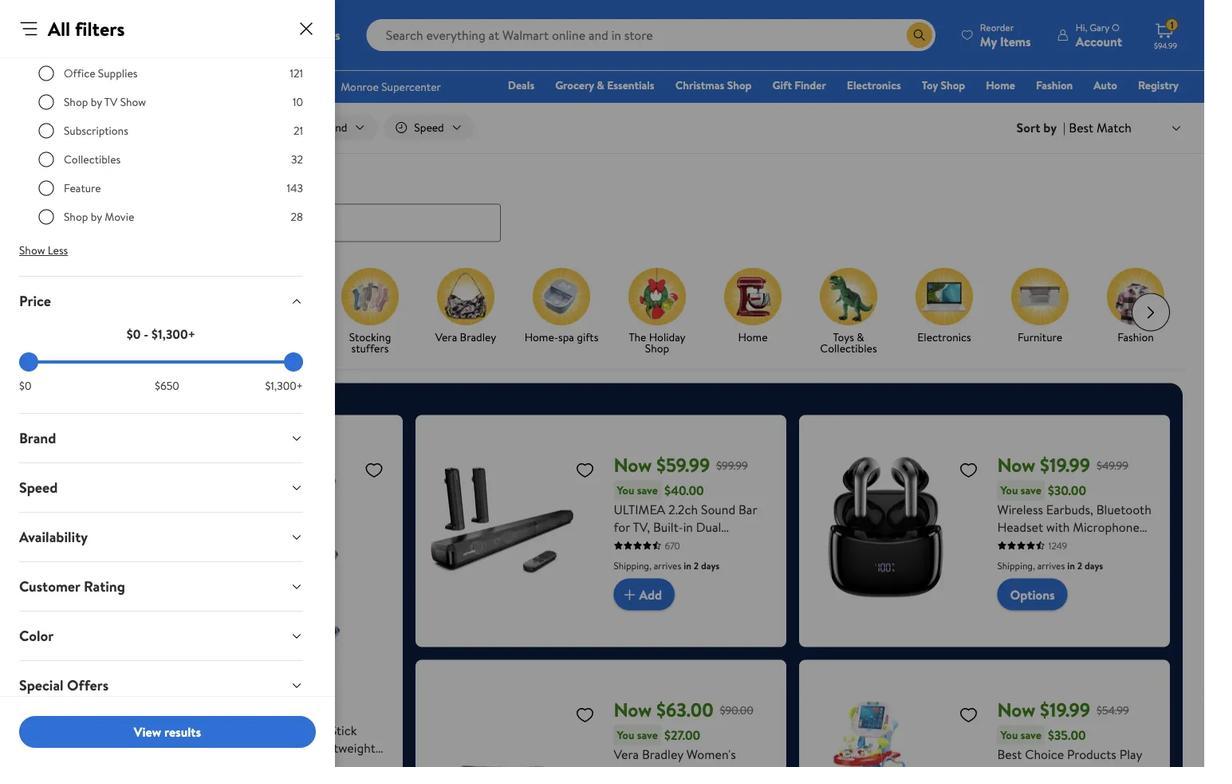 Task type: describe. For each thing, give the bounding box(es) containing it.
fidelity
[[1099, 554, 1140, 571]]

& for grocery
[[597, 77, 605, 93]]

pet
[[311, 757, 329, 768]]

stick
[[330, 722, 357, 739]]

high-
[[1068, 554, 1099, 571]]

$90.00
[[720, 703, 754, 719]]

timer containing 03
[[13, 29, 1193, 89]]

deals inside shop all flash deals
[[165, 340, 192, 356]]

$19.99 for now $19.99 $54.99
[[1041, 697, 1091, 724]]

1 vertical spatial electronics link
[[903, 268, 986, 346]]

$59.99
[[657, 452, 710, 479]]

days inside '03 : days'
[[614, 65, 632, 79]]

arrives for $59.99
[[654, 559, 682, 573]]

walmart image
[[26, 22, 129, 48]]

2 for now $19.99
[[1078, 559, 1083, 573]]

tv,
[[633, 518, 651, 536]]

all inside all filters button
[[49, 120, 62, 135]]

vera bradley
[[435, 329, 497, 345]]

prettycare
[[217, 722, 276, 739]]

now for now $63.00 $90.00
[[614, 697, 652, 724]]

special
[[19, 676, 64, 696]]

show less
[[19, 243, 68, 258]]

home-
[[525, 329, 559, 345]]

1 horizontal spatial fashion
[[1118, 329, 1155, 345]]

all filters button
[[19, 115, 111, 141]]

0 horizontal spatial bradley
[[460, 329, 497, 345]]

bar,
[[706, 589, 727, 606]]

flash inside shop all flash deals
[[187, 329, 211, 345]]

add to favorites list, prettycare cordless stick vacuum cleaner lightweight for carpet floor pet hair w200 image
[[365, 460, 384, 480]]

walmart+
[[1132, 100, 1180, 115]]

subscriptions
[[64, 123, 128, 138]]

by for 28
[[91, 209, 102, 225]]

shop all flash deals link
[[137, 268, 220, 357]]

10 inside all departments option group
[[293, 94, 303, 110]]

0 vertical spatial $1,300+
[[152, 326, 196, 343]]

touch
[[998, 536, 1031, 554]]

all filters dialog
[[0, 0, 335, 768]]

flash deals end in 3 days 10 hours 11 minutes 5 seconds element
[[443, 44, 591, 71]]

2 now $19.99 group from the top
[[812, 673, 1158, 768]]

1 horizontal spatial with
[[1130, 589, 1154, 606]]

add to favorites list, ultimea 2.2ch sound bar for tv, built-in dual subwoofer, 2 in 1 separable bluetooth 5.3 soundbar , bassmax adjustable tv surround sound bar, hdmi-arc/optical/aux home theater speakers, wall mount image
[[576, 460, 595, 480]]

xr
[[1119, 606, 1134, 624]]

iphone
[[998, 606, 1036, 624]]

christmas shop link
[[669, 77, 759, 94]]

all filters inside dialog
[[48, 15, 125, 42]]

electronics image
[[916, 268, 974, 325]]

home-spa gifts image
[[533, 268, 591, 325]]

rating
[[84, 577, 125, 597]]

save for best
[[1021, 728, 1042, 743]]

close panel image
[[297, 19, 316, 38]]

2.2ch
[[669, 501, 698, 518]]

03
[[611, 37, 632, 63]]

grocery
[[556, 77, 595, 93]]

bar
[[739, 501, 758, 518]]

670
[[665, 539, 681, 553]]

all inside all filters dialog
[[48, 15, 70, 42]]

now $19.99 $49.99
[[998, 452, 1129, 479]]

lightweight
[[311, 739, 376, 757]]

add to cart image
[[620, 585, 640, 605]]

carpet
[[237, 757, 275, 768]]

bassmax
[[614, 571, 661, 589]]

$0 for $0 - $1,300+
[[127, 326, 141, 343]]

now for now $19.99 $54.99
[[998, 697, 1036, 724]]

samsung
[[998, 624, 1047, 641]]

05
[[723, 37, 745, 63]]

$0 - $1,300+
[[127, 326, 196, 343]]

bluetooth inside you save $30.00 wireless earbuds, bluetooth headset with microphone touch control , ipx7 waterproof, high-fidelity stereo earphones for sports and work，compatible with iphone 13 pro max xs xr samsung android
[[1097, 501, 1152, 518]]

vera bradley link
[[425, 268, 508, 346]]

shop inside shop all flash deals
[[146, 329, 171, 345]]

Search search field
[[367, 19, 936, 51]]

home-spa gifts
[[525, 329, 599, 345]]

dual
[[697, 518, 722, 536]]

1 now $19.99 group from the top
[[812, 428, 1158, 641]]

0 vertical spatial home link
[[979, 77, 1023, 94]]

$35.00
[[1049, 727, 1087, 745]]

days for now $19.99
[[1085, 559, 1104, 573]]

bluetooth inside you save $40.00 ultimea 2.2ch sound bar for tv, built-in dual subwoofer, 2 in 1 separable bluetooth 5.3 soundbar , bassmax adjustable tv surround sound bar, hdmi- arc/optical/aux home theater speakers, wall mount
[[614, 554, 669, 571]]

1 vertical spatial home
[[739, 329, 768, 345]]

2 for now $59.99
[[694, 559, 699, 573]]

customer rating button
[[6, 563, 316, 611]]

view results button
[[19, 717, 316, 749]]

, inside you save $40.00 ultimea 2.2ch sound bar for tv, built-in dual subwoofer, 2 in 1 separable bluetooth 5.3 soundbar , bassmax adjustable tv surround sound bar, hdmi- arc/optical/aux home theater speakers, wall mount
[[747, 554, 750, 571]]

vera inside you save $27.00 vera bradley women's performance twill tripl
[[614, 746, 639, 763]]

office
[[64, 65, 95, 81]]

shop inside the holiday shop
[[645, 340, 670, 356]]

now $89.99
[[45, 720, 190, 760]]

stuffers
[[352, 340, 389, 356]]

show inside button
[[19, 243, 45, 258]]

mount
[[614, 641, 651, 659]]

options
[[1011, 586, 1056, 604]]

arc/optical/aux
[[614, 606, 711, 624]]

show inside all departments option group
[[120, 94, 146, 110]]

office supplies
[[64, 65, 138, 81]]

the holiday shop image
[[629, 268, 686, 325]]

view
[[134, 724, 161, 741]]

spa
[[559, 329, 575, 345]]

deals inside search field
[[55, 172, 89, 192]]

stocking stuffers
[[349, 329, 391, 356]]

and
[[998, 589, 1018, 606]]

flash deals end in
[[443, 44, 591, 71]]

Search in Flash Deals search field
[[19, 204, 501, 242]]

movie
[[105, 209, 134, 225]]

cleaner
[[265, 739, 308, 757]]

0 vertical spatial electronics link
[[840, 77, 909, 94]]

choice
[[1026, 746, 1065, 763]]

shipping, for now $19.99
[[998, 559, 1036, 573]]

0 horizontal spatial vera
[[435, 329, 457, 345]]

2 inside you save $40.00 ultimea 2.2ch sound bar for tv, built-in dual subwoofer, 2 in 1 separable bluetooth 5.3 soundbar , bassmax adjustable tv surround sound bar, hdmi- arc/optical/aux home theater speakers, wall mount
[[679, 536, 686, 554]]

$99.99
[[717, 458, 748, 474]]

essentials
[[607, 77, 655, 93]]

you save $30.00 wireless earbuds, bluetooth headset with microphone touch control , ipx7 waterproof, high-fidelity stereo earphones for sports and work，compatible with iphone 13 pro max xs xr samsung android
[[998, 482, 1154, 641]]

gift finder link
[[766, 77, 834, 94]]

flash for flash deals end in
[[443, 44, 486, 71]]

$27.00
[[665, 727, 701, 745]]

by inside sort and filter section element
[[1044, 119, 1058, 137]]

headset
[[998, 518, 1044, 536]]

$94.99
[[1155, 40, 1178, 51]]

in store image
[[122, 121, 147, 134]]

shipping, for now $59.99
[[614, 559, 652, 573]]

you save $35.00 best choice products play doctor kit for kids, preten
[[998, 727, 1156, 768]]

you save $40.00 ultimea 2.2ch sound bar for tv, built-in dual subwoofer, 2 in 1 separable bluetooth 5.3 soundbar , bassmax adjustable tv surround sound bar, hdmi- arc/optical/aux home theater speakers, wall mount
[[614, 482, 768, 659]]

availability button
[[6, 513, 316, 562]]

home image
[[725, 268, 782, 325]]

add button
[[614, 579, 675, 611]]

arrives for $19.99
[[1038, 559, 1066, 573]]

$63.00
[[657, 697, 714, 724]]

now $59.99 group
[[429, 428, 774, 659]]

hours
[[649, 65, 672, 79]]

now $59.99 $99.99
[[614, 452, 748, 479]]

all filters inside button
[[49, 120, 93, 135]]

furniture link
[[999, 268, 1082, 346]]

cordless
[[279, 722, 327, 739]]

1 horizontal spatial collectibles
[[821, 340, 878, 356]]

play
[[1120, 746, 1143, 763]]

christmas
[[676, 77, 725, 93]]

adjustable
[[664, 571, 722, 589]]

filters inside button
[[65, 120, 93, 135]]

tv inside you save $40.00 ultimea 2.2ch sound bar for tv, built-in dual subwoofer, 2 in 1 separable bluetooth 5.3 soundbar , bassmax adjustable tv surround sound bar, hdmi- arc/optical/aux home theater speakers, wall mount
[[725, 571, 740, 589]]

sports
[[1118, 571, 1154, 589]]

shop by movie
[[64, 209, 134, 225]]

1 inside you save $40.00 ultimea 2.2ch sound bar for tv, built-in dual subwoofer, 2 in 1 separable bluetooth 5.3 soundbar , bassmax adjustable tv surround sound bar, hdmi- arc/optical/aux home theater speakers, wall mount
[[702, 536, 706, 554]]



Task type: vqa. For each thing, say whether or not it's contained in the screenshot.
Hi,
no



Task type: locate. For each thing, give the bounding box(es) containing it.
by left |
[[1044, 119, 1058, 137]]

stocking
[[349, 329, 391, 345]]

1 horizontal spatial &
[[857, 329, 865, 345]]

for inside you save $40.00 ultimea 2.2ch sound bar for tv, built-in dual subwoofer, 2 in 1 separable bluetooth 5.3 soundbar , bassmax adjustable tv surround sound bar, hdmi- arc/optical/aux home theater speakers, wall mount
[[614, 518, 631, 536]]

you inside you save $35.00 best choice products play doctor kit for kids, preten
[[1001, 728, 1019, 743]]

1 horizontal spatial $0
[[127, 326, 141, 343]]

0 horizontal spatial $0
[[19, 378, 31, 394]]

$0 up brand
[[19, 378, 31, 394]]

options link
[[998, 579, 1068, 611]]

& right "toys"
[[857, 329, 865, 345]]

:
[[638, 41, 642, 59], [675, 41, 679, 59], [713, 41, 716, 59]]

0 vertical spatial all filters
[[48, 15, 125, 42]]

1 horizontal spatial bluetooth
[[1097, 501, 1152, 518]]

add to favorites list, best choice products play doctor kit for kids, pretend medical station set with carrying case, mobile cart - blue image
[[960, 705, 979, 725]]

0 vertical spatial filters
[[75, 15, 125, 42]]

fashion image
[[1108, 268, 1165, 325]]

you for ultimea
[[617, 483, 635, 498]]

stocking stuffers image
[[342, 268, 399, 325]]

by for 10
[[91, 94, 102, 110]]

now
[[614, 452, 652, 479], [998, 452, 1036, 479], [614, 697, 652, 724], [998, 697, 1036, 724], [45, 720, 102, 760]]

now down special offers
[[45, 720, 102, 760]]

ultimea
[[614, 501, 666, 518]]

now $63.00 group
[[429, 673, 774, 768]]

shop
[[728, 77, 752, 93], [941, 77, 966, 93], [64, 94, 88, 110], [64, 209, 88, 225], [146, 329, 171, 345], [645, 340, 670, 356]]

shop left all
[[146, 329, 171, 345]]

save for ultimea
[[637, 483, 658, 498]]

0 vertical spatial by
[[91, 94, 102, 110]]

10 up the hours
[[650, 37, 667, 63]]

shop up all filters button on the top
[[64, 94, 88, 110]]

1 vertical spatial filters
[[65, 120, 93, 135]]

Walmart Site-Wide search field
[[367, 19, 936, 51]]

1 vertical spatial all
[[49, 120, 62, 135]]

1 horizontal spatial show
[[120, 94, 146, 110]]

flash deals image
[[150, 268, 207, 325]]

separable
[[709, 536, 763, 554]]

toys & collectibles link
[[808, 268, 891, 357]]

microphone
[[1074, 518, 1140, 536]]

shop right toy
[[941, 77, 966, 93]]

by left "movie"
[[91, 209, 102, 225]]

arrives inside now $59.99 group
[[654, 559, 682, 573]]

1 horizontal spatial electronics
[[918, 329, 972, 345]]

1 vertical spatial now $19.99 group
[[812, 673, 1158, 768]]

1 vertical spatial &
[[857, 329, 865, 345]]

1 vertical spatial fashion link
[[1095, 268, 1178, 346]]

flash deals image
[[22, 0, 1184, 10]]

1 horizontal spatial vera
[[614, 746, 639, 763]]

1 horizontal spatial 2
[[694, 559, 699, 573]]

0 horizontal spatial 10
[[293, 94, 303, 110]]

home link
[[979, 77, 1023, 94], [712, 268, 795, 346]]

gifts
[[577, 329, 599, 345]]

save up ultimea
[[637, 483, 658, 498]]

flash inside search field
[[19, 172, 52, 192]]

arrives down the 670
[[654, 559, 682, 573]]

all left subscriptions
[[49, 120, 62, 135]]

collectibles inside all departments option group
[[64, 152, 121, 167]]

0 vertical spatial tv
[[104, 94, 118, 110]]

0 vertical spatial show
[[120, 94, 146, 110]]

you inside you save $30.00 wireless earbuds, bluetooth headset with microphone touch control , ipx7 waterproof, high-fidelity stereo earphones for sports and work，compatible with iphone 13 pro max xs xr samsung android
[[1001, 483, 1019, 498]]

arrives down 1249
[[1038, 559, 1066, 573]]

registry link
[[1132, 77, 1187, 94]]

shipping, arrives in 2 days down the 670
[[614, 559, 720, 573]]

fashion link
[[1029, 77, 1081, 94], [1095, 268, 1178, 346]]

1 horizontal spatial fashion link
[[1095, 268, 1178, 346]]

0 vertical spatial sound
[[701, 501, 736, 518]]

home
[[987, 77, 1016, 93], [739, 329, 768, 345], [714, 606, 748, 624]]

now right "add to favorites list, vera bradley women's performance twill triple compartment crossbody bag immersed blooms" image
[[614, 697, 652, 724]]

toys & collectibles image
[[820, 268, 878, 325]]

Flash Deals search field
[[0, 172, 1206, 242]]

$89.99
[[109, 720, 190, 760]]

0 vertical spatial $0
[[127, 326, 141, 343]]

toy shop
[[922, 77, 966, 93]]

& for toys
[[857, 329, 865, 345]]

home right 'toy shop'
[[987, 77, 1016, 93]]

you inside you save $40.00 ultimea 2.2ch sound bar for tv, built-in dual subwoofer, 2 in 1 separable bluetooth 5.3 soundbar , bassmax adjustable tv surround sound bar, hdmi- arc/optical/aux home theater speakers, wall mount
[[617, 483, 635, 498]]

0 horizontal spatial arrives
[[654, 559, 682, 573]]

electronics link
[[840, 77, 909, 94], [903, 268, 986, 346]]

0 vertical spatial collectibles
[[64, 152, 121, 167]]

03 : days
[[611, 37, 642, 79]]

one debit link
[[1050, 99, 1118, 116]]

view results
[[134, 724, 201, 741]]

shipping, down subwoofer,
[[614, 559, 652, 573]]

you for wireless
[[1001, 483, 1019, 498]]

flash for flash deals
[[19, 172, 52, 192]]

now for now $89.99
[[45, 720, 102, 760]]

sound left bar
[[701, 501, 736, 518]]

sort and filter section element
[[0, 102, 1206, 153]]

shipping, arrives in 2 days for $19.99
[[998, 559, 1104, 573]]

28
[[291, 209, 303, 225]]

$0 range field
[[19, 361, 303, 364]]

toys & collectibles
[[821, 329, 878, 356]]

next slide for chipmodulewithimages list image
[[1132, 293, 1171, 332]]

shop inside "link"
[[728, 77, 752, 93]]

add
[[640, 586, 662, 604]]

, inside you save $30.00 wireless earbuds, bluetooth headset with microphone touch control , ipx7 waterproof, high-fidelity stereo earphones for sports and work，compatible with iphone 13 pro max xs xr samsung android
[[1079, 536, 1083, 554]]

1 vertical spatial by
[[1044, 119, 1058, 137]]

1 vertical spatial bradley
[[642, 746, 684, 763]]

save up performance
[[637, 728, 658, 743]]

gift
[[773, 77, 792, 93]]

0 vertical spatial $19.99
[[1041, 452, 1091, 479]]

home down home image
[[739, 329, 768, 345]]

home inside you save $40.00 ultimea 2.2ch sound bar for tv, built-in dual subwoofer, 2 in 1 separable bluetooth 5.3 soundbar , bassmax adjustable tv surround sound bar, hdmi- arc/optical/aux home theater speakers, wall mount
[[714, 606, 748, 624]]

now up ultimea
[[614, 452, 652, 479]]

& right grocery
[[597, 77, 605, 93]]

now $89.99 group
[[45, 428, 390, 768]]

for inside you save $30.00 wireless earbuds, bluetooth headset with microphone touch control , ipx7 waterproof, high-fidelity stereo earphones for sports and work，compatible with iphone 13 pro max xs xr samsung android
[[1099, 571, 1115, 589]]

save inside you save $35.00 best choice products play doctor kit for kids, preten
[[1021, 728, 1042, 743]]

: right 11
[[713, 41, 716, 59]]

11
[[690, 37, 702, 63]]

0 vertical spatial &
[[597, 77, 605, 93]]

: left 11
[[675, 41, 679, 59]]

deals up $0 range field
[[165, 340, 192, 356]]

0 horizontal spatial fashion
[[1037, 77, 1074, 93]]

0 horizontal spatial home link
[[712, 268, 795, 346]]

$19.99 up $30.00
[[1041, 452, 1091, 479]]

grocery & essentials link
[[548, 77, 662, 94]]

$30.00
[[1049, 482, 1087, 500]]

1 shipping, from the left
[[614, 559, 652, 573]]

color button
[[6, 612, 316, 661]]

days down ipx7
[[1085, 559, 1104, 573]]

shop all flash deals
[[146, 329, 211, 356]]

you up wireless
[[1001, 483, 1019, 498]]

1 horizontal spatial $1,300+
[[265, 378, 303, 394]]

the holiday shop
[[629, 329, 686, 356]]

less
[[48, 243, 68, 258]]

2 shipping, from the left
[[998, 559, 1036, 573]]

all filters down shop by tv show
[[49, 120, 93, 135]]

0 vertical spatial 10
[[650, 37, 667, 63]]

1 vertical spatial all filters
[[49, 120, 93, 135]]

now up wireless
[[998, 452, 1036, 479]]

1 horizontal spatial :
[[675, 41, 679, 59]]

flash deals
[[19, 172, 89, 192]]

1 horizontal spatial tv
[[725, 571, 740, 589]]

0 vertical spatial bradley
[[460, 329, 497, 345]]

save for vera
[[637, 728, 658, 743]]

None radio
[[38, 94, 54, 110], [38, 123, 54, 139], [38, 180, 54, 196], [38, 94, 54, 110], [38, 123, 54, 139], [38, 180, 54, 196]]

prettycare cordless stick vacuum cleaner lightweight for carpet floor pet ha
[[217, 722, 376, 768]]

add to favorites list, wireless earbuds, bluetooth headset with microphone touch control , ipx7 waterproof, high-fidelity stereo earphones for sports and work，compatible with iphone 13 pro max xs xr samsung android image
[[960, 460, 979, 480]]

vacuum
[[217, 739, 262, 757]]

fashion down 'fashion' image
[[1118, 329, 1155, 345]]

the holiday shop link
[[616, 268, 699, 357]]

2 horizontal spatial 2
[[1078, 559, 1083, 573]]

with
[[1047, 518, 1071, 536], [1130, 589, 1154, 606]]

show less button
[[6, 238, 81, 263]]

0 vertical spatial now $19.99 group
[[812, 428, 1158, 641]]

speakers,
[[659, 624, 712, 641]]

save inside you save $30.00 wireless earbuds, bluetooth headset with microphone touch control , ipx7 waterproof, high-fidelity stereo earphones for sports and work，compatible with iphone 13 pro max xs xr samsung android
[[1021, 483, 1042, 498]]

, left ipx7
[[1079, 536, 1083, 554]]

1 vertical spatial collectibles
[[821, 340, 878, 356]]

: for 10
[[675, 41, 679, 59]]

1 arrives from the left
[[654, 559, 682, 573]]

2 shipping, arrives in 2 days from the left
[[998, 559, 1104, 573]]

1 horizontal spatial shipping, arrives in 2 days
[[998, 559, 1104, 573]]

0 horizontal spatial 1
[[702, 536, 706, 554]]

: right 03
[[638, 41, 642, 59]]

1 vertical spatial sound
[[668, 589, 703, 606]]

collectibles down subscriptions
[[64, 152, 121, 167]]

1 vertical spatial with
[[1130, 589, 1154, 606]]

1 vertical spatial bluetooth
[[614, 554, 669, 571]]

brand button
[[6, 414, 316, 463]]

0 horizontal spatial shipping, arrives in 2 days
[[614, 559, 720, 573]]

furniture image
[[1012, 268, 1069, 325]]

1 horizontal spatial 1
[[1171, 18, 1174, 32]]

save for wireless
[[1021, 483, 1042, 498]]

toy shop link
[[915, 77, 973, 94]]

deals down flash deals end in
[[508, 77, 535, 93]]

0 horizontal spatial days
[[614, 65, 632, 79]]

collectibles down toys & collectibles image
[[821, 340, 878, 356]]

all up the office
[[48, 15, 70, 42]]

bradley inside you save $27.00 vera bradley women's performance twill tripl
[[642, 746, 684, 763]]

0 horizontal spatial ,
[[747, 554, 750, 571]]

now up the best
[[998, 697, 1036, 724]]

1 vertical spatial $1,300+
[[265, 378, 303, 394]]

shipping,
[[614, 559, 652, 573], [998, 559, 1036, 573]]

feature
[[64, 180, 101, 196]]

$0 left -
[[127, 326, 141, 343]]

registry one debit
[[1057, 77, 1180, 115]]

for left carpet
[[217, 757, 234, 768]]

1 vertical spatial $0
[[19, 378, 31, 394]]

shop down feature
[[64, 209, 88, 225]]

$19.99
[[1041, 452, 1091, 479], [1041, 697, 1091, 724]]

wall
[[715, 624, 738, 641]]

for left sports
[[1099, 571, 1115, 589]]

2 arrives from the left
[[1038, 559, 1066, 573]]

1 vertical spatial electronics
[[918, 329, 972, 345]]

0 vertical spatial fashion
[[1037, 77, 1074, 93]]

1 vertical spatial fashion
[[1118, 329, 1155, 345]]

you for best
[[1001, 728, 1019, 743]]

0 vertical spatial all
[[48, 15, 70, 42]]

: for 11
[[713, 41, 716, 59]]

10 up 21 at the left top of page
[[293, 94, 303, 110]]

2 $19.99 from the top
[[1041, 697, 1091, 724]]

timer
[[13, 29, 1193, 89]]

availability
[[19, 528, 88, 547]]

filters down shop by tv show
[[65, 120, 93, 135]]

vera bradley image
[[437, 268, 495, 325]]

5.3
[[672, 554, 688, 571]]

1 horizontal spatial 10
[[650, 37, 667, 63]]

bradley down vera bradley image
[[460, 329, 497, 345]]

shipping, arrives in 2 days inside now $59.99 group
[[614, 559, 720, 573]]

2 horizontal spatial flash
[[443, 44, 486, 71]]

you up ultimea
[[617, 483, 635, 498]]

05 sec
[[723, 37, 745, 79]]

filters inside dialog
[[75, 15, 125, 42]]

0 horizontal spatial 2
[[679, 536, 686, 554]]

end
[[541, 44, 572, 71]]

offers
[[67, 676, 109, 696]]

1 vertical spatial vera
[[614, 746, 639, 763]]

show up in store "image"
[[120, 94, 146, 110]]

0 horizontal spatial show
[[19, 243, 45, 258]]

walmart+ link
[[1125, 99, 1187, 116]]

save inside you save $40.00 ultimea 2.2ch sound bar for tv, built-in dual subwoofer, 2 in 1 separable bluetooth 5.3 soundbar , bassmax adjustable tv surround sound bar, hdmi- arc/optical/aux home theater speakers, wall mount
[[637, 483, 658, 498]]

subwoofer,
[[614, 536, 676, 554]]

twill
[[689, 763, 713, 768]]

shop down 05
[[728, 77, 752, 93]]

flash
[[443, 44, 486, 71], [19, 172, 52, 192], [187, 329, 211, 345]]

deals up shop by movie
[[55, 172, 89, 192]]

home right speakers,
[[714, 606, 748, 624]]

143
[[287, 180, 303, 196]]

sec
[[726, 65, 740, 79]]

2 vertical spatial by
[[91, 209, 102, 225]]

fashion up the one
[[1037, 77, 1074, 93]]

shipping, arrives in 2 days
[[614, 559, 720, 573], [998, 559, 1104, 573]]

days inside now $59.99 group
[[701, 559, 720, 573]]

stereo
[[998, 571, 1035, 589]]

0 vertical spatial home
[[987, 77, 1016, 93]]

save inside you save $27.00 vera bradley women's performance twill tripl
[[637, 728, 658, 743]]

1 vertical spatial $19.99
[[1041, 697, 1091, 724]]

for left tv,
[[614, 518, 631, 536]]

shipping, arrives in 2 days for $59.99
[[614, 559, 720, 573]]

color
[[19, 626, 54, 646]]

for inside prettycare cordless stick vacuum cleaner lightweight for carpet floor pet ha
[[217, 757, 234, 768]]

, right soundbar
[[747, 554, 750, 571]]

2 horizontal spatial :
[[713, 41, 716, 59]]

shipping, arrives in 2 days down 1249
[[998, 559, 1104, 573]]

0 vertical spatial bluetooth
[[1097, 501, 1152, 518]]

shop down the holiday shop image
[[645, 340, 670, 356]]

add to favorites list, vera bradley women's performance twill triple compartment crossbody bag immersed blooms image
[[576, 705, 595, 725]]

filters
[[75, 15, 125, 42], [65, 120, 93, 135]]

0 vertical spatial with
[[1047, 518, 1071, 536]]

1 shipping, arrives in 2 days from the left
[[614, 559, 720, 573]]

now for now $19.99 $49.99
[[998, 452, 1036, 479]]

1 horizontal spatial home link
[[979, 77, 1023, 94]]

0 vertical spatial flash
[[443, 44, 486, 71]]

xs
[[1102, 606, 1116, 624]]

electronics left toy
[[847, 77, 902, 93]]

0 vertical spatial vera
[[435, 329, 457, 345]]

tv inside all departments option group
[[104, 94, 118, 110]]

0 horizontal spatial fashion link
[[1029, 77, 1081, 94]]

: inside '03 : days'
[[638, 41, 642, 59]]

deals up deals link
[[491, 44, 537, 71]]

all filters
[[48, 15, 125, 42], [49, 120, 93, 135]]

bluetooth up ipx7
[[1097, 501, 1152, 518]]

-
[[144, 326, 149, 343]]

bluetooth up add button in the right bottom of the page
[[614, 554, 669, 571]]

shipping, inside now $59.99 group
[[614, 559, 652, 573]]

sound left 'bar,'
[[668, 589, 703, 606]]

in inside timer
[[577, 44, 591, 71]]

furniture
[[1018, 329, 1063, 345]]

show left less
[[19, 243, 45, 258]]

tv down supplies
[[104, 94, 118, 110]]

filters up office supplies
[[75, 15, 125, 42]]

0 horizontal spatial bluetooth
[[614, 554, 669, 571]]

1 vertical spatial show
[[19, 243, 45, 258]]

1 horizontal spatial arrives
[[1038, 559, 1066, 573]]

0 horizontal spatial with
[[1047, 518, 1071, 536]]

you
[[617, 483, 635, 498], [1001, 483, 1019, 498], [617, 728, 635, 743], [1001, 728, 1019, 743]]

None radio
[[38, 65, 54, 81], [38, 152, 54, 168], [38, 209, 54, 225], [38, 65, 54, 81], [38, 152, 54, 168], [38, 209, 54, 225]]

brand
[[19, 429, 56, 449]]

fashion
[[1037, 77, 1074, 93], [1118, 329, 1155, 345]]

now for now $59.99 $99.99
[[614, 452, 652, 479]]

$1300 range field
[[19, 361, 303, 364]]

32
[[291, 152, 303, 167]]

search image
[[32, 217, 45, 230]]

days down 03
[[614, 65, 632, 79]]

waterproof,
[[998, 554, 1065, 571]]

0 horizontal spatial shipping,
[[614, 559, 652, 573]]

0 horizontal spatial electronics
[[847, 77, 902, 93]]

price
[[19, 291, 51, 311]]

performance
[[614, 763, 686, 768]]

2 : from the left
[[675, 41, 679, 59]]

0 horizontal spatial flash
[[19, 172, 52, 192]]

1 horizontal spatial bradley
[[642, 746, 684, 763]]

tv down separable
[[725, 571, 740, 589]]

13
[[1039, 606, 1050, 624]]

days right 5.3
[[701, 559, 720, 573]]

for right 'kit'
[[1059, 763, 1075, 768]]

with right xs
[[1130, 589, 1154, 606]]

debit
[[1084, 100, 1111, 115]]

& inside toys & collectibles
[[857, 329, 865, 345]]

0 vertical spatial fashion link
[[1029, 77, 1081, 94]]

pro
[[1053, 606, 1072, 624]]

save up choice
[[1021, 728, 1042, 743]]

shipping, down touch
[[998, 559, 1036, 573]]

0 horizontal spatial collectibles
[[64, 152, 121, 167]]

days for now $59.99
[[701, 559, 720, 573]]

deals
[[491, 44, 537, 71], [508, 77, 535, 93], [55, 172, 89, 192], [165, 340, 192, 356]]

$19.99 up $35.00
[[1041, 697, 1091, 724]]

all
[[48, 15, 70, 42], [49, 120, 62, 135]]

$19.99 for now $19.99 $49.99
[[1041, 452, 1091, 479]]

0 horizontal spatial tv
[[104, 94, 118, 110]]

1 horizontal spatial shipping,
[[998, 559, 1036, 573]]

1 right 5.3
[[702, 536, 706, 554]]

shop all image
[[54, 268, 112, 325]]

2 horizontal spatial days
[[1085, 559, 1104, 573]]

you inside you save $27.00 vera bradley women's performance twill tripl
[[617, 728, 635, 743]]

1 horizontal spatial days
[[701, 559, 720, 573]]

for
[[614, 518, 631, 536], [1099, 571, 1115, 589], [217, 757, 234, 768], [1059, 763, 1075, 768]]

with up 1249
[[1047, 518, 1071, 536]]

top flash deals image
[[246, 268, 303, 325]]

1 : from the left
[[638, 41, 642, 59]]

bradley down $27.00
[[642, 746, 684, 763]]

all departments option group
[[38, 0, 303, 238]]

bluetooth
[[1097, 501, 1152, 518], [614, 554, 669, 571]]

1 horizontal spatial ,
[[1079, 536, 1083, 554]]

1 vertical spatial home link
[[712, 268, 795, 346]]

save up wireless
[[1021, 483, 1042, 498]]

by up subscriptions
[[91, 94, 102, 110]]

you for vera
[[617, 728, 635, 743]]

for inside you save $35.00 best choice products play doctor kit for kids, preten
[[1059, 763, 1075, 768]]

now $19.99 group
[[812, 428, 1158, 641], [812, 673, 1158, 768]]

you up performance
[[617, 728, 635, 743]]

3 : from the left
[[713, 41, 716, 59]]

1249
[[1049, 539, 1068, 553]]

you up the best
[[1001, 728, 1019, 743]]

1 up $94.99
[[1171, 18, 1174, 32]]

auto
[[1094, 77, 1118, 93]]

0 vertical spatial 1
[[1171, 18, 1174, 32]]

0 horizontal spatial :
[[638, 41, 642, 59]]

1 vertical spatial 10
[[293, 94, 303, 110]]

results
[[164, 724, 201, 741]]

1 vertical spatial tv
[[725, 571, 740, 589]]

1 $19.99 from the top
[[1041, 452, 1091, 479]]

electronics down electronics image
[[918, 329, 972, 345]]

1 horizontal spatial flash
[[187, 329, 211, 345]]

1 vertical spatial 1
[[702, 536, 706, 554]]

$0
[[127, 326, 141, 343], [19, 378, 31, 394]]

all filters up the office
[[48, 15, 125, 42]]

|
[[1064, 119, 1066, 137]]

$0 for $0
[[19, 378, 31, 394]]



